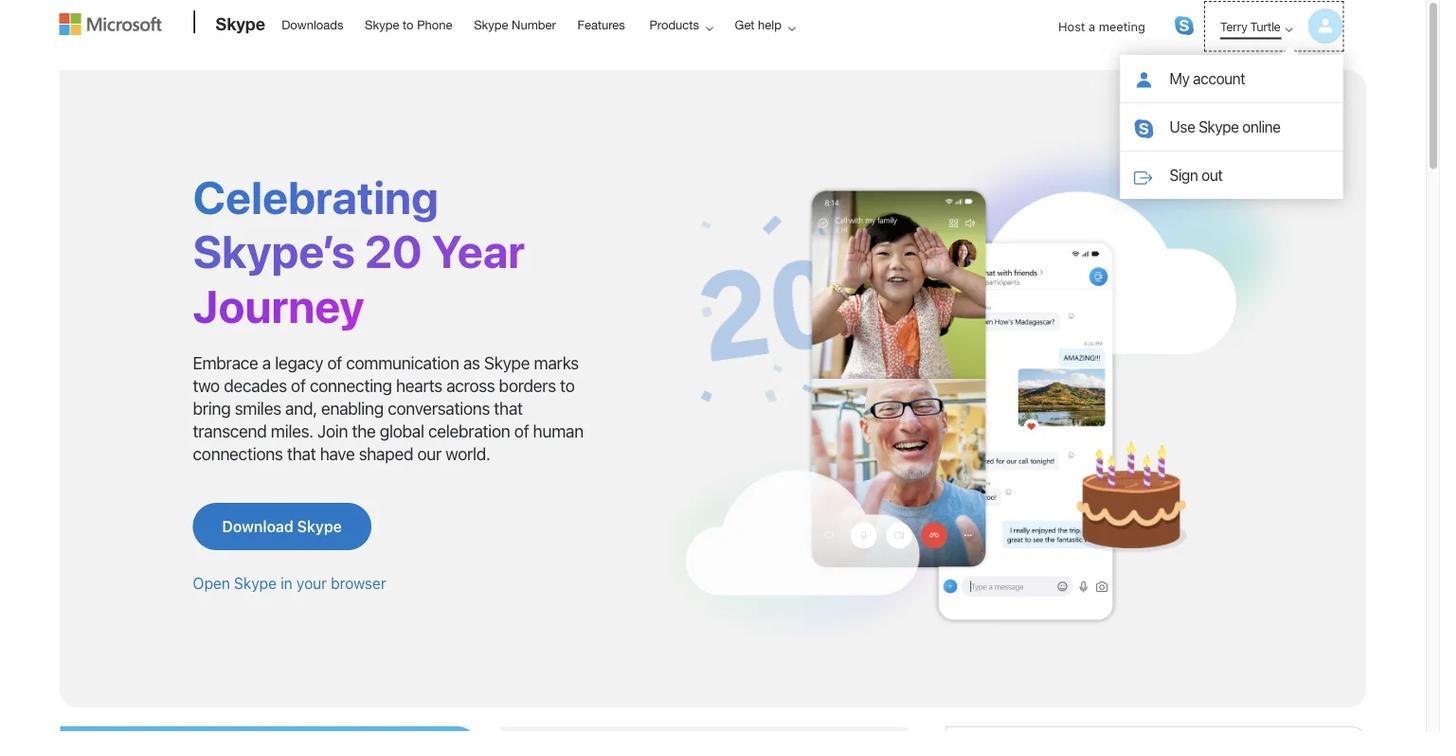 Task type: locate. For each thing, give the bounding box(es) containing it.
conversations
[[388, 398, 490, 419]]

a inside embrace a legacy of communication as skype marks two decades of connecting hearts across borders to bring smiles and, enabling conversations that transcend miles. join the global celebration of human connections that have shaped our world.
[[262, 353, 271, 373]]

products
[[650, 17, 700, 32]]

as
[[463, 353, 480, 373]]

skype up your
[[297, 518, 342, 536]]

open
[[193, 575, 230, 593]]

our
[[418, 444, 442, 464]]

download skype link
[[193, 503, 371, 551]]

2 horizontal spatial of
[[515, 421, 529, 441]]

2 vertical spatial of
[[515, 421, 529, 441]]

decades
[[224, 375, 287, 396]]

1 vertical spatial of
[[291, 375, 306, 396]]

0 vertical spatial to
[[403, 17, 414, 32]]

terry turtle
[[1221, 19, 1281, 33]]

legacy
[[275, 353, 323, 373]]

microsoft image
[[59, 13, 162, 35]]

downloads link
[[273, 1, 352, 46]]

terry
[[1221, 19, 1248, 33]]

1 horizontal spatial of
[[327, 353, 342, 373]]

menu bar containing my account
[[59, 2, 1368, 199]]

great video calling with skype image
[[648, 127, 1311, 650]]

journey
[[193, 279, 365, 332]]

0 horizontal spatial a
[[262, 353, 271, 373]]

that down borders
[[494, 398, 523, 419]]

connecting
[[310, 375, 392, 396]]

open skype in your browser
[[193, 575, 386, 593]]

downloads
[[282, 17, 344, 32]]

the
[[352, 421, 376, 441]]

1 vertical spatial to
[[560, 375, 575, 396]]

1 horizontal spatial that
[[494, 398, 523, 419]]

of down legacy
[[291, 375, 306, 396]]

1 vertical spatial that
[[287, 444, 316, 464]]

to
[[403, 17, 414, 32], [560, 375, 575, 396]]

1 horizontal spatial to
[[560, 375, 575, 396]]

celebrating
[[193, 169, 439, 223]]

skype up borders
[[484, 353, 530, 373]]

in
[[281, 575, 293, 593]]

menu bar
[[59, 2, 1368, 199]]

have
[[320, 444, 355, 464]]

open skype in your browser link
[[193, 575, 386, 593]]

products button
[[637, 1, 729, 48]]

that
[[494, 398, 523, 419], [287, 444, 316, 464]]

and,
[[285, 398, 317, 419]]

skype
[[216, 13, 266, 34], [365, 17, 399, 32], [474, 17, 509, 32], [1199, 118, 1239, 136], [484, 353, 530, 373], [297, 518, 342, 536], [234, 575, 277, 593]]

get help button
[[723, 1, 811, 48]]

sign out link
[[1121, 152, 1344, 199]]

smiles
[[235, 398, 281, 419]]

0 vertical spatial a
[[1089, 19, 1096, 33]]

that down miles.
[[287, 444, 316, 464]]

help
[[758, 17, 782, 32]]

0 horizontal spatial that
[[287, 444, 316, 464]]

a up decades
[[262, 353, 271, 373]]

transcend
[[193, 421, 267, 441]]

features
[[578, 17, 625, 32]]

phone
[[417, 17, 453, 32]]

bring
[[193, 398, 231, 419]]

terry turtle link
[[1206, 2, 1344, 51]]

download
[[222, 518, 294, 536]]

0 vertical spatial of
[[327, 353, 342, 373]]

skype number link
[[466, 1, 565, 46]]

a
[[1089, 19, 1096, 33], [262, 353, 271, 373]]

hearts
[[396, 375, 443, 396]]

skype left phone
[[365, 17, 399, 32]]

of up connecting
[[327, 353, 342, 373]]

of left human
[[515, 421, 529, 441]]

marks
[[534, 353, 579, 373]]

my account
[[1170, 70, 1246, 88]]

miles.
[[271, 421, 314, 441]]

1 vertical spatial a
[[262, 353, 271, 373]]

to left phone
[[403, 17, 414, 32]]

number
[[512, 17, 556, 32]]

menu
[[1121, 55, 1344, 199]]

skype right use
[[1199, 118, 1239, 136]]

skype left downloads 'link'
[[216, 13, 266, 34]]

0 horizontal spatial of
[[291, 375, 306, 396]]

a right host
[[1089, 19, 1096, 33]]

20
[[365, 224, 423, 278]]

to down marks
[[560, 375, 575, 396]]

skype to phone
[[365, 17, 453, 32]]

1 horizontal spatial a
[[1089, 19, 1096, 33]]

skype's
[[193, 224, 355, 278]]

enabling
[[321, 398, 384, 419]]

of
[[327, 353, 342, 373], [291, 375, 306, 396], [515, 421, 529, 441]]

arrow down image
[[1278, 18, 1301, 41]]

features link
[[569, 1, 634, 46]]



Task type: describe. For each thing, give the bounding box(es) containing it.
0 horizontal spatial to
[[403, 17, 414, 32]]

skype left "in" in the bottom left of the page
[[234, 575, 277, 593]]

download skype
[[222, 518, 342, 536]]

two
[[193, 375, 220, 396]]

across
[[447, 375, 495, 396]]

host
[[1059, 19, 1086, 33]]

get help
[[735, 17, 782, 32]]

online
[[1243, 118, 1281, 136]]

a for embrace
[[262, 353, 271, 373]]

communication
[[346, 353, 459, 373]]

skype number
[[474, 17, 556, 32]]

to inside embrace a legacy of communication as skype marks two decades of connecting hearts across borders to bring smiles and, enabling conversations that transcend miles. join the global celebration of human connections that have shaped our world.
[[560, 375, 575, 396]]

host a meeting link
[[1044, 2, 1161, 51]]

embrace a legacy of communication as skype marks two decades of connecting hearts across borders to bring smiles and, enabling conversations that transcend miles. join the global celebration of human connections that have shaped our world.
[[193, 353, 584, 464]]

 link
[[1175, 16, 1194, 35]]

out
[[1202, 166, 1223, 184]]

0 vertical spatial that
[[494, 398, 523, 419]]

world.
[[446, 444, 491, 464]]

shaped
[[359, 444, 414, 464]]

account
[[1194, 70, 1246, 88]]

menu containing my account
[[1121, 55, 1344, 199]]

human
[[533, 421, 584, 441]]

skype to phone link
[[356, 1, 461, 46]]

sign
[[1170, 166, 1199, 184]]

meeting
[[1099, 19, 1146, 33]]

skype inside embrace a legacy of communication as skype marks two decades of connecting hearts across borders to bring smiles and, enabling conversations that transcend miles. join the global celebration of human connections that have shaped our world.
[[484, 353, 530, 373]]

borders
[[499, 375, 556, 396]]

skype image
[[1135, 119, 1154, 138]]

skype link
[[206, 1, 271, 52]]

your
[[297, 575, 327, 593]]

celebrating skype's 20 year journey
[[193, 169, 525, 332]]

my
[[1170, 70, 1190, 88]]

skype left number
[[474, 17, 509, 32]]

use
[[1170, 118, 1196, 136]]

a for host
[[1089, 19, 1096, 33]]

use skype online
[[1170, 118, 1281, 136]]

celebration
[[428, 421, 511, 441]]

my account link
[[1121, 55, 1344, 102]]

join
[[318, 421, 348, 441]]

embrace
[[193, 353, 258, 373]]

avatar image
[[1309, 9, 1344, 44]]

browser
[[331, 575, 386, 593]]

skype inside "link"
[[1199, 118, 1239, 136]]

sign out
[[1170, 166, 1223, 184]]

host a meeting
[[1059, 19, 1146, 33]]

get
[[735, 17, 755, 32]]

skype inside 'link'
[[297, 518, 342, 536]]

year
[[432, 224, 525, 278]]

global
[[380, 421, 424, 441]]

user image
[[1135, 71, 1154, 90]]

use skype online link
[[1121, 103, 1344, 151]]

connections
[[193, 444, 283, 464]]

signout image
[[1135, 168, 1154, 187]]

turtle
[[1251, 19, 1281, 33]]



Task type: vqa. For each thing, say whether or not it's contained in the screenshot.
topmost to
yes



